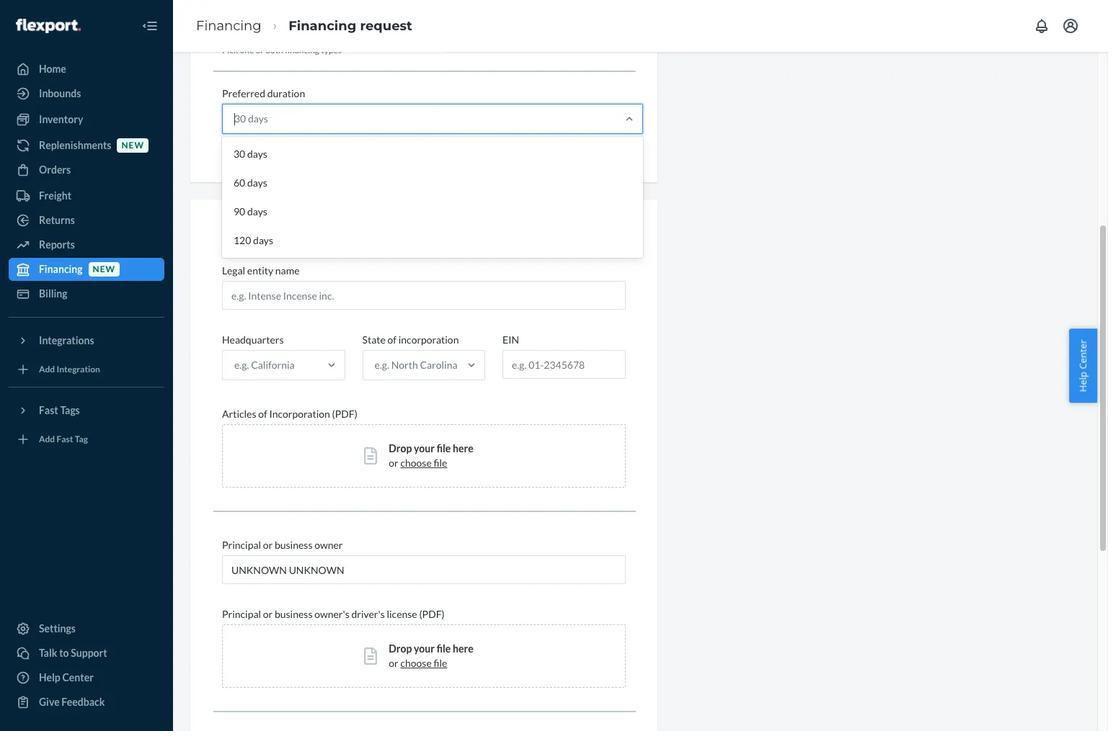 Task type: locate. For each thing, give the bounding box(es) containing it.
1 e.g. from the left
[[234, 359, 249, 371]]

drop for principal or business owner's driver's license (pdf)
[[389, 643, 412, 656]]

(pdf)
[[332, 408, 358, 421], [419, 609, 445, 621]]

new
[[121, 140, 144, 151], [93, 264, 115, 275]]

add inside add fast tag link
[[39, 434, 55, 445]]

1 vertical spatial business
[[275, 539, 313, 552]]

2 here from the top
[[453, 643, 474, 656]]

1 horizontal spatial help center
[[1077, 340, 1090, 392]]

2 file alt image from the top
[[364, 648, 377, 666]]

(pdf) right license
[[419, 609, 445, 621]]

state of incorporation
[[362, 334, 459, 346]]

here
[[453, 443, 474, 455], [453, 643, 474, 656]]

0 horizontal spatial (pdf)
[[332, 408, 358, 421]]

days
[[248, 113, 268, 125], [247, 148, 267, 160], [247, 177, 267, 189], [247, 206, 267, 218], [253, 235, 273, 247]]

inbounds
[[39, 87, 81, 100]]

preferred
[[222, 88, 265, 100]]

1 vertical spatial new
[[93, 264, 115, 275]]

1 vertical spatial (pdf)
[[419, 609, 445, 621]]

add inside add integration link
[[39, 364, 55, 375]]

30 down the preferred
[[234, 113, 246, 125]]

settings link
[[9, 618, 164, 641]]

financing link
[[196, 18, 261, 34]]

1 horizontal spatial financing
[[196, 18, 261, 34]]

inventory link
[[9, 108, 164, 131]]

reports
[[39, 239, 75, 251]]

upon
[[345, 139, 364, 150]]

add fast tag link
[[9, 428, 164, 451]]

both
[[266, 45, 283, 56]]

1 horizontal spatial of
[[388, 334, 397, 346]]

1 vertical spatial drop
[[389, 643, 412, 656]]

1 vertical spatial principal
[[222, 609, 261, 621]]

0 horizontal spatial new
[[93, 264, 115, 275]]

1 vertical spatial 30 days
[[234, 148, 267, 160]]

days right 60
[[247, 177, 267, 189]]

120
[[234, 235, 251, 247]]

of right state
[[388, 334, 397, 346]]

of
[[388, 334, 397, 346], [258, 408, 267, 421]]

0 vertical spatial add
[[39, 364, 55, 375]]

1 horizontal spatial e.g.
[[375, 359, 389, 371]]

1 your from the top
[[414, 443, 435, 455]]

days right 90
[[247, 206, 267, 218]]

30 days down the preferred
[[234, 113, 268, 125]]

breadcrumbs navigation
[[185, 5, 424, 47]]

drop
[[389, 443, 412, 455], [389, 643, 412, 656]]

add down fast tags
[[39, 434, 55, 445]]

1 vertical spatial choose
[[401, 658, 432, 670]]

2 drop your file here or choose file from the top
[[389, 643, 474, 670]]

1 vertical spatial center
[[62, 672, 94, 684]]

file alt image for (pdf)
[[364, 448, 377, 465]]

give feedback button
[[9, 691, 164, 715]]

your business
[[222, 230, 293, 244]]

0 vertical spatial center
[[1077, 340, 1090, 369]]

or
[[256, 45, 264, 56], [389, 457, 399, 470], [263, 539, 273, 552], [263, 609, 273, 621], [389, 658, 399, 670]]

1 vertical spatial of
[[258, 408, 267, 421]]

owner
[[314, 539, 343, 552]]

financing for financing request
[[289, 18, 356, 34]]

reports link
[[9, 234, 164, 257]]

integrations
[[39, 335, 94, 347]]

fast
[[39, 405, 58, 417], [57, 434, 73, 445]]

1 drop your file here or choose file from the top
[[389, 443, 474, 470]]

home
[[39, 63, 66, 75]]

tag
[[75, 434, 88, 445]]

talk to support button
[[9, 642, 164, 666]]

pick
[[222, 45, 238, 56]]

center
[[1077, 340, 1090, 369], [62, 672, 94, 684]]

choose
[[401, 457, 432, 470], [401, 658, 432, 670]]

1 principal from the top
[[222, 539, 261, 552]]

e.g. california
[[234, 359, 295, 371]]

financing request link
[[289, 18, 412, 34]]

fast left the tag
[[57, 434, 73, 445]]

0 horizontal spatial of
[[258, 408, 267, 421]]

new for financing
[[93, 264, 115, 275]]

0 vertical spatial choose
[[401, 457, 432, 470]]

fast tags button
[[9, 399, 164, 423]]

e.g. down headquarters
[[234, 359, 249, 371]]

2 your from the top
[[414, 643, 435, 656]]

2 vertical spatial business
[[275, 609, 313, 621]]

principal for principal or business owner
[[222, 539, 261, 552]]

choose for articles of incorporation (pdf)
[[401, 457, 432, 470]]

1 here from the top
[[453, 443, 474, 455]]

your
[[414, 443, 435, 455], [414, 643, 435, 656]]

1 vertical spatial drop your file here or choose file
[[389, 643, 474, 670]]

e.g. 01-2345678 text field
[[503, 351, 625, 379]]

help center link
[[9, 667, 164, 690]]

file
[[437, 443, 451, 455], [434, 457, 447, 470], [437, 643, 451, 656], [434, 658, 447, 670]]

e.g. left north
[[375, 359, 389, 371]]

2 drop from the top
[[389, 643, 412, 656]]

help center
[[1077, 340, 1090, 392], [39, 672, 94, 684]]

business left owner
[[275, 539, 313, 552]]

0 vertical spatial here
[[453, 443, 474, 455]]

business left owner's
[[275, 609, 313, 621]]

1 vertical spatial 30
[[234, 148, 245, 160]]

0 vertical spatial drop your file here or choose file
[[389, 443, 474, 470]]

1 horizontal spatial new
[[121, 140, 144, 151]]

1 add from the top
[[39, 364, 55, 375]]

2 principal from the top
[[222, 609, 261, 621]]

1 vertical spatial add
[[39, 434, 55, 445]]

business down 90 days
[[249, 230, 293, 244]]

1 file alt image from the top
[[364, 448, 377, 465]]

0 vertical spatial new
[[121, 140, 144, 151]]

30 days up 60 days
[[234, 148, 267, 160]]

0 horizontal spatial e.g.
[[234, 359, 249, 371]]

installment
[[242, 139, 285, 150]]

financing up 'pick'
[[196, 18, 261, 34]]

2 e.g. from the left
[[375, 359, 389, 371]]

help
[[1077, 372, 1090, 392], [39, 672, 60, 684]]

principal
[[222, 539, 261, 552], [222, 609, 261, 621]]

1 choose from the top
[[401, 457, 432, 470]]

0 horizontal spatial help center
[[39, 672, 94, 684]]

new down reports link
[[93, 264, 115, 275]]

e.g. Intense Incense inc. field
[[222, 281, 626, 310]]

1 horizontal spatial help
[[1077, 372, 1090, 392]]

1 vertical spatial your
[[414, 643, 435, 656]]

fast left tags
[[39, 405, 58, 417]]

e.g.
[[234, 359, 249, 371], [375, 359, 389, 371]]

help inside button
[[1077, 372, 1090, 392]]

each installment schedule starts upon outlay
[[222, 139, 390, 150]]

add for add fast tag
[[39, 434, 55, 445]]

1 drop from the top
[[389, 443, 412, 455]]

new up the orders link on the left top of the page
[[121, 140, 144, 151]]

0 vertical spatial your
[[414, 443, 435, 455]]

your
[[222, 230, 247, 244]]

drop your file here or choose file
[[389, 443, 474, 470], [389, 643, 474, 670]]

returns
[[39, 214, 75, 226]]

add left integration
[[39, 364, 55, 375]]

drop your file here or choose file for principal or business owner's driver's license (pdf)
[[389, 643, 474, 670]]

0 vertical spatial (pdf)
[[332, 408, 358, 421]]

financing up types
[[289, 18, 356, 34]]

financing
[[196, 18, 261, 34], [289, 18, 356, 34], [39, 263, 83, 275]]

one
[[240, 45, 254, 56]]

talk
[[39, 648, 57, 660]]

0 vertical spatial principal
[[222, 539, 261, 552]]

add
[[39, 364, 55, 375], [39, 434, 55, 445]]

1 vertical spatial file alt image
[[364, 648, 377, 666]]

give feedback
[[39, 697, 105, 709]]

2 choose from the top
[[401, 658, 432, 670]]

integrations button
[[9, 330, 164, 353]]

e.g. for e.g. north carolina
[[375, 359, 389, 371]]

here for articles of incorporation (pdf)
[[453, 443, 474, 455]]

of right articles
[[258, 408, 267, 421]]

headquarters
[[222, 334, 284, 346]]

here for principal or business owner's driver's license (pdf)
[[453, 643, 474, 656]]

e.g. for e.g. california
[[234, 359, 249, 371]]

0 vertical spatial of
[[388, 334, 397, 346]]

1 horizontal spatial center
[[1077, 340, 1090, 369]]

0 vertical spatial help
[[1077, 372, 1090, 392]]

schedule
[[286, 139, 320, 150]]

0 horizontal spatial center
[[62, 672, 94, 684]]

2 horizontal spatial financing
[[289, 18, 356, 34]]

30 days
[[234, 113, 268, 125], [234, 148, 267, 160]]

0 vertical spatial fast
[[39, 405, 58, 417]]

1 vertical spatial here
[[453, 643, 474, 656]]

add integration
[[39, 364, 100, 375]]

0 vertical spatial help center
[[1077, 340, 1090, 392]]

0 vertical spatial file alt image
[[364, 448, 377, 465]]

1 horizontal spatial (pdf)
[[419, 609, 445, 621]]

file alt image
[[364, 448, 377, 465], [364, 648, 377, 666]]

help center inside button
[[1077, 340, 1090, 392]]

1 vertical spatial help center
[[39, 672, 94, 684]]

1 vertical spatial fast
[[57, 434, 73, 445]]

fast inside dropdown button
[[39, 405, 58, 417]]

legal entity name
[[222, 265, 300, 277]]

0 vertical spatial drop
[[389, 443, 412, 455]]

(pdf) right incorporation
[[332, 408, 358, 421]]

choose for principal or business owner's driver's license (pdf)
[[401, 658, 432, 670]]

days right 120
[[253, 235, 273, 247]]

0 horizontal spatial help
[[39, 672, 60, 684]]

60 days
[[234, 177, 267, 189]]

30 up 60
[[234, 148, 245, 160]]

financing down the "reports"
[[39, 263, 83, 275]]

home link
[[9, 58, 164, 81]]

2 add from the top
[[39, 434, 55, 445]]



Task type: vqa. For each thing, say whether or not it's contained in the screenshot.
Wholesale Orders "Link" within Breadcrumbs navigation
no



Task type: describe. For each thing, give the bounding box(es) containing it.
90 days
[[234, 206, 267, 218]]

principal or business owner's driver's license (pdf)
[[222, 609, 445, 621]]

name
[[275, 265, 300, 277]]

north
[[391, 359, 418, 371]]

1 vertical spatial help
[[39, 672, 60, 684]]

e.g. north carolina
[[375, 359, 458, 371]]

financing for financing link
[[196, 18, 261, 34]]

inventory
[[39, 113, 83, 125]]

feedback
[[62, 697, 105, 709]]

driver's
[[351, 609, 385, 621]]

close navigation image
[[141, 17, 159, 35]]

flexport logo image
[[16, 19, 81, 33]]

incorporation
[[269, 408, 330, 421]]

replenishments
[[39, 139, 111, 151]]

of for state
[[388, 334, 397, 346]]

articles
[[222, 408, 256, 421]]

carolina
[[420, 359, 458, 371]]

days up installment
[[248, 113, 268, 125]]

legal
[[222, 265, 245, 277]]

financing request
[[289, 18, 412, 34]]

integration
[[57, 364, 100, 375]]

outlay
[[366, 139, 390, 150]]

Owner's full name field
[[222, 556, 626, 585]]

center inside button
[[1077, 340, 1090, 369]]

incorporation
[[399, 334, 459, 346]]

principal for principal or business owner's driver's license (pdf)
[[222, 609, 261, 621]]

120 days
[[234, 235, 273, 247]]

of for articles
[[258, 408, 267, 421]]

0 vertical spatial 30
[[234, 113, 246, 125]]

fast tags
[[39, 405, 80, 417]]

orders
[[39, 164, 71, 176]]

business for owner
[[275, 539, 313, 552]]

ein
[[503, 334, 519, 346]]

support
[[71, 648, 107, 660]]

your for articles of incorporation (pdf)
[[414, 443, 435, 455]]

california
[[251, 359, 295, 371]]

open account menu image
[[1062, 17, 1079, 35]]

financing
[[285, 45, 319, 56]]

billing link
[[9, 283, 164, 306]]

duration
[[267, 88, 305, 100]]

freight link
[[9, 185, 164, 208]]

to
[[59, 648, 69, 660]]

file alt image for owner's
[[364, 648, 377, 666]]

settings
[[39, 623, 76, 635]]

drop for articles of incorporation (pdf)
[[389, 443, 412, 455]]

starts
[[321, 139, 343, 150]]

returns link
[[9, 209, 164, 232]]

days right each
[[247, 148, 267, 160]]

types
[[321, 45, 342, 56]]

add fast tag
[[39, 434, 88, 445]]

request
[[360, 18, 412, 34]]

license
[[387, 609, 417, 621]]

state
[[362, 334, 386, 346]]

billing
[[39, 288, 67, 300]]

0 vertical spatial business
[[249, 230, 293, 244]]

give
[[39, 697, 60, 709]]

inbounds link
[[9, 82, 164, 105]]

help center button
[[1070, 329, 1097, 403]]

preferred duration
[[222, 88, 305, 100]]

tags
[[60, 405, 80, 417]]

0 vertical spatial 30 days
[[234, 113, 268, 125]]

freight
[[39, 190, 71, 202]]

add integration link
[[9, 358, 164, 381]]

60
[[234, 177, 245, 189]]

open notifications image
[[1033, 17, 1051, 35]]

talk to support
[[39, 648, 107, 660]]

each
[[222, 139, 240, 150]]

drop your file here or choose file for articles of incorporation (pdf)
[[389, 443, 474, 470]]

entity
[[247, 265, 273, 277]]

new for replenishments
[[121, 140, 144, 151]]

owner's
[[314, 609, 350, 621]]

articles of incorporation (pdf)
[[222, 408, 358, 421]]

principal or business owner
[[222, 539, 343, 552]]

orders link
[[9, 159, 164, 182]]

business for owner's
[[275, 609, 313, 621]]

90
[[234, 206, 245, 218]]

0 horizontal spatial financing
[[39, 263, 83, 275]]

add for add integration
[[39, 364, 55, 375]]

your for principal or business owner's driver's license (pdf)
[[414, 643, 435, 656]]

pick one or both financing types
[[222, 45, 342, 56]]



